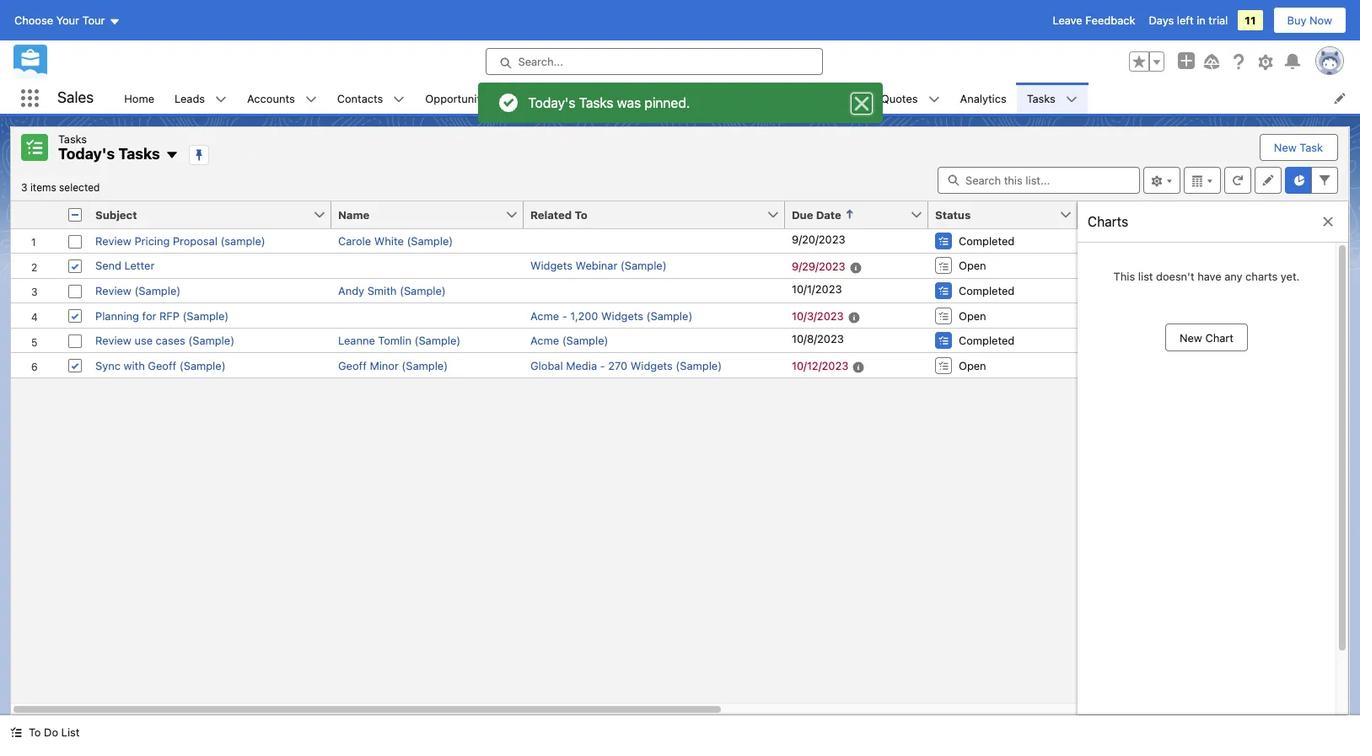 Task type: describe. For each thing, give the bounding box(es) containing it.
name element
[[332, 201, 534, 229]]

opportunities link
[[415, 83, 506, 114]]

today's tasks was pinned.
[[528, 95, 690, 111]]

forecasts
[[626, 92, 676, 105]]

quotes list item
[[871, 83, 950, 114]]

pricing
[[135, 234, 170, 248]]

send letter link
[[95, 259, 155, 273]]

send
[[95, 259, 121, 273]]

in
[[1197, 13, 1206, 27]]

smith
[[367, 284, 397, 298]]

related to
[[531, 208, 588, 221]]

today's tasks
[[58, 145, 160, 163]]

due
[[792, 208, 814, 221]]

pinned.
[[645, 95, 690, 111]]

chart
[[1206, 332, 1234, 345]]

have
[[1198, 270, 1222, 283]]

andy
[[338, 284, 364, 298]]

tour
[[82, 13, 105, 27]]

andy smith (sample) link
[[338, 284, 446, 298]]

1,200
[[570, 309, 598, 323]]

carole white (sample)
[[338, 234, 453, 248]]

left
[[1177, 13, 1194, 27]]

home
[[124, 92, 154, 105]]

buy
[[1288, 13, 1307, 27]]

this
[[1114, 270, 1136, 283]]

tasks link
[[1017, 83, 1066, 114]]

today's tasks grid
[[11, 201, 1361, 379]]

planning
[[95, 309, 139, 323]]

text default image inside today's tasks|tasks|list view element
[[1322, 215, 1335, 228]]

new chart button
[[1166, 323, 1248, 352]]

text default image for leads
[[215, 93, 227, 105]]

list
[[1139, 270, 1154, 283]]

(sample) right webinar
[[621, 259, 667, 273]]

analytics link
[[950, 83, 1017, 114]]

was
[[617, 95, 641, 111]]

acme for acme - 1,200 widgets (sample)
[[531, 309, 559, 323]]

widgets webinar (sample) link
[[531, 259, 667, 273]]

review use cases (sample) link
[[95, 334, 235, 348]]

2 vertical spatial widgets
[[631, 359, 673, 373]]

choose your tour
[[14, 13, 105, 27]]

send letter
[[95, 259, 155, 273]]

open for 10/3/2023
[[959, 309, 987, 323]]

date
[[816, 208, 842, 221]]

now
[[1310, 13, 1333, 27]]

10/1/2023
[[792, 282, 842, 296]]

sync with geoff (sample)
[[95, 359, 226, 373]]

accounts link
[[237, 83, 305, 114]]

new for new task
[[1274, 141, 1297, 154]]

subject button
[[89, 201, 313, 228]]

use
[[135, 334, 153, 348]]

white
[[374, 234, 404, 248]]

text default image for contacts
[[393, 93, 405, 105]]

3
[[21, 181, 27, 194]]

text default image inside accounts list item
[[305, 93, 317, 105]]

(sample) down 1,200
[[562, 334, 609, 348]]

this list doesn't have any charts yet.
[[1114, 270, 1300, 283]]

review use cases (sample)
[[95, 334, 235, 348]]

due date button
[[785, 201, 910, 228]]

leads list item
[[165, 83, 237, 114]]

0 vertical spatial widgets
[[531, 259, 573, 273]]

11
[[1245, 13, 1256, 27]]

home link
[[114, 83, 165, 114]]

accounts
[[247, 92, 295, 105]]

calendar
[[538, 92, 583, 105]]

1 geoff from the left
[[148, 359, 177, 373]]

planning for rfp (sample)
[[95, 309, 229, 323]]

dashboards list item
[[686, 83, 789, 114]]

related to button
[[524, 201, 767, 228]]

name
[[338, 208, 370, 221]]

today's for today's tasks
[[58, 145, 115, 163]]

(sample) down leanne tomlin (sample) "link"
[[402, 359, 448, 373]]

list
[[61, 726, 80, 740]]

1 vertical spatial -
[[600, 359, 605, 373]]

reports
[[799, 92, 839, 105]]

status element
[[929, 201, 1088, 229]]

geoff minor (sample) link
[[338, 359, 448, 373]]

today's tasks|tasks|list view element
[[10, 127, 1361, 750]]

(sample) right cases
[[188, 334, 235, 348]]

acme - 1,200 widgets (sample) link
[[531, 309, 693, 323]]

item number element
[[11, 201, 62, 229]]

270
[[608, 359, 628, 373]]

cell down carole white (sample)
[[332, 253, 524, 278]]

text default image inside today's tasks|tasks|list view element
[[165, 149, 179, 162]]

new chart
[[1180, 332, 1234, 345]]

reports link
[[789, 83, 849, 114]]

search...
[[518, 55, 563, 68]]

proposal
[[173, 234, 218, 248]]

dashboards
[[696, 92, 757, 105]]

your
[[56, 13, 79, 27]]

review (sample) link
[[95, 284, 181, 298]]

review for review (sample)
[[95, 284, 132, 298]]

quotes
[[881, 92, 918, 105]]

list containing home
[[114, 83, 1361, 114]]

task
[[1300, 141, 1324, 154]]

global media - 270 widgets (sample) link
[[531, 359, 722, 373]]

tasks list item
[[1017, 83, 1088, 114]]

quotes link
[[871, 83, 928, 114]]

due date
[[792, 208, 842, 221]]

opportunities
[[425, 92, 495, 105]]

doesn't
[[1157, 270, 1195, 283]]

(sample) up global media - 270 widgets (sample)
[[647, 309, 693, 323]]

sales
[[57, 89, 94, 106]]

letter
[[124, 259, 155, 273]]

contacts list item
[[327, 83, 415, 114]]

0 horizontal spatial -
[[562, 309, 567, 323]]

subject
[[95, 208, 137, 221]]

contacts link
[[327, 83, 393, 114]]

status
[[935, 208, 971, 221]]

acme (sample) link
[[531, 334, 609, 348]]

(sample) right smith
[[400, 284, 446, 298]]

cell down selected
[[62, 201, 89, 229]]

carole white (sample) link
[[338, 234, 453, 248]]



Task type: vqa. For each thing, say whether or not it's contained in the screenshot.
Today's Tasks was pinned. 'Today's'
yes



Task type: locate. For each thing, give the bounding box(es) containing it.
1 acme from the top
[[531, 309, 559, 323]]

text default image inside tasks 'list item'
[[1066, 93, 1078, 105]]

calendar list item
[[527, 83, 615, 114]]

review pricing proposal (sample)
[[95, 234, 266, 248]]

0 horizontal spatial new
[[1180, 332, 1203, 345]]

leave feedback
[[1053, 13, 1136, 27]]

new
[[1274, 141, 1297, 154], [1180, 332, 1203, 345]]

trial
[[1209, 13, 1229, 27]]

2 vertical spatial open
[[959, 359, 987, 373]]

completed for 10/8/2023
[[959, 334, 1015, 348]]

cell up the acme - 1,200 widgets (sample)
[[524, 278, 785, 303]]

review
[[95, 234, 132, 248], [95, 284, 132, 298], [95, 334, 132, 348]]

1 vertical spatial text default image
[[165, 149, 179, 162]]

global media - 270 widgets (sample)
[[531, 359, 722, 373]]

Search Today's Tasks list view. search field
[[938, 167, 1140, 194]]

item number image
[[11, 201, 62, 228]]

tasks inside 'list item'
[[1027, 92, 1056, 105]]

global
[[531, 359, 563, 373]]

search... button
[[485, 48, 823, 75]]

opportunities list item
[[415, 83, 527, 114]]

related to element
[[524, 201, 795, 229]]

today's down search...
[[528, 95, 576, 111]]

acme
[[531, 309, 559, 323], [531, 334, 559, 348]]

2 open from the top
[[959, 309, 987, 323]]

3 review from the top
[[95, 334, 132, 348]]

rfp
[[159, 309, 180, 323]]

text default image right leads
[[215, 93, 227, 105]]

tasks down sales
[[58, 132, 87, 146]]

(sample)
[[407, 234, 453, 248], [621, 259, 667, 273], [135, 284, 181, 298], [400, 284, 446, 298], [183, 309, 229, 323], [647, 309, 693, 323], [188, 334, 235, 348], [415, 334, 461, 348], [562, 334, 609, 348], [180, 359, 226, 373], [402, 359, 448, 373], [676, 359, 722, 373]]

new inside 'button'
[[1180, 332, 1203, 345]]

None search field
[[938, 167, 1140, 194]]

2 completed from the top
[[959, 284, 1015, 298]]

today's inside success alert dialog
[[528, 95, 576, 111]]

text default image right accounts
[[305, 93, 317, 105]]

analytics
[[960, 92, 1007, 105]]

2 vertical spatial review
[[95, 334, 132, 348]]

carole
[[338, 234, 371, 248]]

9/20/2023
[[792, 232, 846, 246]]

tasks right analytics 'link'
[[1027, 92, 1056, 105]]

(sample) right rfp
[[183, 309, 229, 323]]

due date element
[[785, 201, 939, 229]]

dashboards link
[[686, 83, 767, 114]]

text default image
[[215, 93, 227, 105], [393, 93, 405, 105], [928, 93, 940, 105], [1066, 93, 1078, 105], [1322, 215, 1335, 228]]

choose your tour button
[[13, 7, 121, 34]]

1 horizontal spatial text default image
[[165, 149, 179, 162]]

1 review from the top
[[95, 234, 132, 248]]

0 horizontal spatial geoff
[[148, 359, 177, 373]]

text default image
[[305, 93, 317, 105], [165, 149, 179, 162], [10, 727, 22, 739]]

9/29/2023
[[792, 260, 846, 273]]

text default image inside leads list item
[[215, 93, 227, 105]]

widgets right 270
[[631, 359, 673, 373]]

new left task
[[1274, 141, 1297, 154]]

1 vertical spatial new
[[1180, 332, 1203, 345]]

(sample) right tomlin
[[415, 334, 461, 348]]

10/12/2023
[[792, 359, 849, 373]]

text default image down leads link
[[165, 149, 179, 162]]

open for 9/29/2023
[[959, 259, 987, 273]]

list
[[114, 83, 1361, 114]]

0 vertical spatial completed
[[959, 234, 1015, 248]]

1 vertical spatial open
[[959, 309, 987, 323]]

completed
[[959, 234, 1015, 248], [959, 284, 1015, 298], [959, 334, 1015, 348]]

calendar link
[[527, 83, 594, 114]]

related
[[531, 208, 572, 221]]

1 vertical spatial widgets
[[601, 309, 644, 323]]

status button
[[929, 201, 1059, 228]]

0 vertical spatial acme
[[531, 309, 559, 323]]

buy now
[[1288, 13, 1333, 27]]

to do list button
[[0, 716, 90, 750]]

to left do
[[29, 726, 41, 740]]

0 horizontal spatial today's
[[58, 145, 115, 163]]

(sample) up planning for rfp (sample) link
[[135, 284, 181, 298]]

today's
[[528, 95, 576, 111], [58, 145, 115, 163]]

- left 270
[[600, 359, 605, 373]]

review up the send
[[95, 234, 132, 248]]

3 open from the top
[[959, 359, 987, 373]]

leave feedback link
[[1053, 13, 1136, 27]]

new inside button
[[1274, 141, 1297, 154]]

0 vertical spatial open
[[959, 259, 987, 273]]

0 vertical spatial -
[[562, 309, 567, 323]]

review up planning
[[95, 284, 132, 298]]

tasks down home link on the top of page
[[118, 145, 160, 163]]

10/3/2023
[[792, 310, 844, 323]]

0 horizontal spatial to
[[29, 726, 41, 740]]

(sample) down name element
[[407, 234, 453, 248]]

widgets right 1,200
[[601, 309, 644, 323]]

1 completed from the top
[[959, 234, 1015, 248]]

2 acme from the top
[[531, 334, 559, 348]]

2 vertical spatial completed
[[959, 334, 1015, 348]]

geoff down the leanne
[[338, 359, 367, 373]]

acme up "acme (sample)"
[[531, 309, 559, 323]]

2 review from the top
[[95, 284, 132, 298]]

days left in trial
[[1149, 13, 1229, 27]]

0 vertical spatial to
[[575, 208, 588, 221]]

1 vertical spatial acme
[[531, 334, 559, 348]]

to do list
[[29, 726, 80, 740]]

to inside button
[[29, 726, 41, 740]]

success alert dialog
[[478, 83, 883, 123]]

media
[[566, 359, 597, 373]]

buy now button
[[1273, 7, 1347, 34]]

1 horizontal spatial new
[[1274, 141, 1297, 154]]

yet.
[[1281, 270, 1300, 283]]

forecasts link
[[615, 83, 686, 114]]

0 vertical spatial today's
[[528, 95, 576, 111]]

text default image down leave
[[1066, 93, 1078, 105]]

tasks inside success alert dialog
[[579, 95, 614, 111]]

today's up selected
[[58, 145, 115, 163]]

subject element
[[89, 201, 342, 229]]

widgets webinar (sample)
[[531, 259, 667, 273]]

2 geoff from the left
[[338, 359, 367, 373]]

1 vertical spatial review
[[95, 284, 132, 298]]

contacts
[[337, 92, 383, 105]]

leanne tomlin (sample) link
[[338, 334, 461, 348]]

text default image left do
[[10, 727, 22, 739]]

cell up the leanne tomlin (sample)
[[332, 303, 524, 328]]

charts
[[1246, 270, 1278, 283]]

1 vertical spatial completed
[[959, 284, 1015, 298]]

2 horizontal spatial text default image
[[305, 93, 317, 105]]

webinar
[[576, 259, 618, 273]]

1 horizontal spatial -
[[600, 359, 605, 373]]

geoff down the review use cases (sample)
[[148, 359, 177, 373]]

text default image inside quotes list item
[[928, 93, 940, 105]]

today's tasks status
[[21, 181, 100, 194]]

today's for today's tasks was pinned.
[[528, 95, 576, 111]]

1 vertical spatial today's
[[58, 145, 115, 163]]

text default image right 'quotes'
[[928, 93, 940, 105]]

cases
[[156, 334, 185, 348]]

sync with geoff (sample) link
[[95, 359, 226, 373]]

acme up "global"
[[531, 334, 559, 348]]

reports list item
[[789, 83, 871, 114]]

text default image for tasks
[[1066, 93, 1078, 105]]

review for review pricing proposal (sample)
[[95, 234, 132, 248]]

group
[[1130, 51, 1165, 72]]

text default image inside to do list button
[[10, 727, 22, 739]]

- left 1,200
[[562, 309, 567, 323]]

for
[[142, 309, 156, 323]]

to inside button
[[575, 208, 588, 221]]

new for new chart
[[1180, 332, 1203, 345]]

3 completed from the top
[[959, 334, 1015, 348]]

selected
[[59, 181, 100, 194]]

open for 10/12/2023
[[959, 359, 987, 373]]

completed for 10/1/2023
[[959, 284, 1015, 298]]

review down planning
[[95, 334, 132, 348]]

(sample)
[[221, 234, 266, 248]]

text default image for quotes
[[928, 93, 940, 105]]

0 vertical spatial text default image
[[305, 93, 317, 105]]

review for review use cases (sample)
[[95, 334, 132, 348]]

accounts list item
[[237, 83, 327, 114]]

new left chart
[[1180, 332, 1203, 345]]

1 horizontal spatial to
[[575, 208, 588, 221]]

acme for acme (sample)
[[531, 334, 559, 348]]

review (sample)
[[95, 284, 181, 298]]

1 open from the top
[[959, 259, 987, 273]]

(sample) right 270
[[676, 359, 722, 373]]

0 horizontal spatial text default image
[[10, 727, 22, 739]]

acme - 1,200 widgets (sample)
[[531, 309, 693, 323]]

geoff
[[148, 359, 177, 373], [338, 359, 367, 373]]

acme (sample)
[[531, 334, 609, 348]]

planning for rfp (sample) link
[[95, 309, 229, 323]]

items
[[30, 181, 56, 194]]

tasks
[[1027, 92, 1056, 105], [579, 95, 614, 111], [58, 132, 87, 146], [118, 145, 160, 163]]

tomlin
[[378, 334, 412, 348]]

new task button
[[1261, 135, 1337, 160]]

text default image inside contacts list item
[[393, 93, 405, 105]]

widgets left webinar
[[531, 259, 573, 273]]

-
[[562, 309, 567, 323], [600, 359, 605, 373]]

(sample) down cases
[[180, 359, 226, 373]]

tasks left was
[[579, 95, 614, 111]]

1 vertical spatial to
[[29, 726, 41, 740]]

1 horizontal spatial today's
[[528, 95, 576, 111]]

text default image down task
[[1322, 215, 1335, 228]]

cell
[[62, 201, 89, 229], [332, 253, 524, 278], [524, 278, 785, 303], [332, 303, 524, 328]]

2 vertical spatial text default image
[[10, 727, 22, 739]]

text default image right contacts at top
[[393, 93, 405, 105]]

0 vertical spatial review
[[95, 234, 132, 248]]

leave
[[1053, 13, 1083, 27]]

1 horizontal spatial geoff
[[338, 359, 367, 373]]

to right related
[[575, 208, 588, 221]]

charts
[[1088, 214, 1129, 229]]

0 vertical spatial new
[[1274, 141, 1297, 154]]



